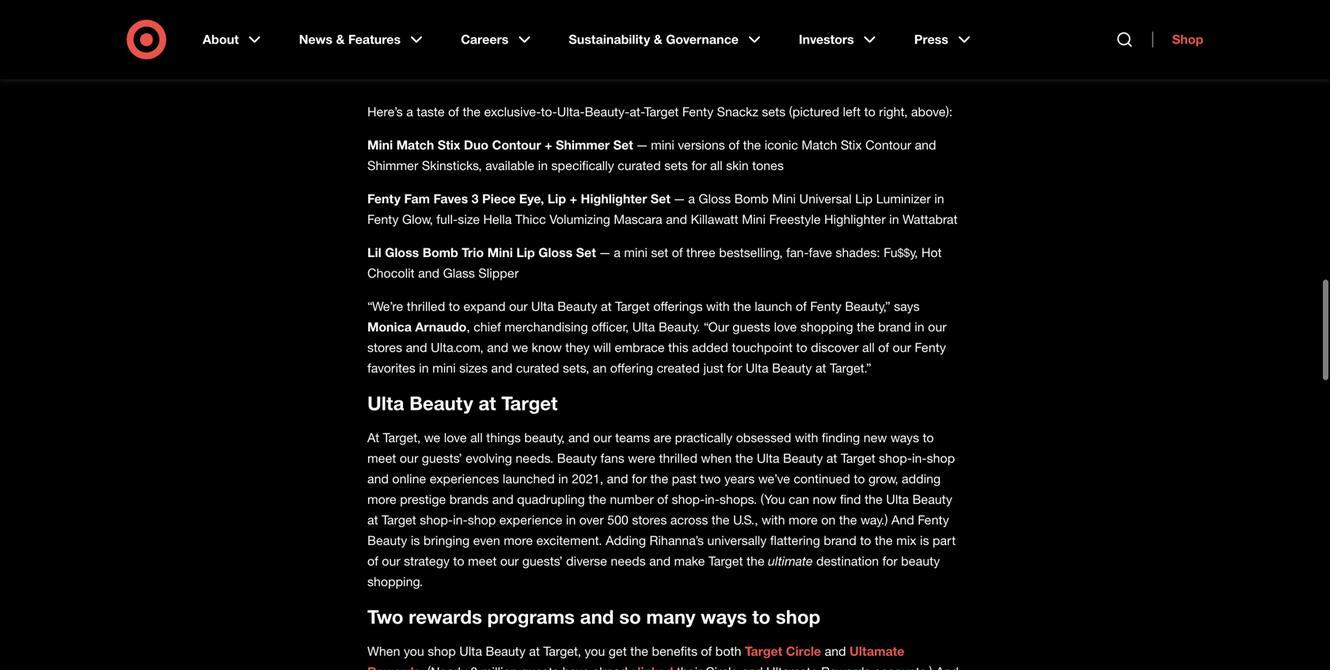 Task type: locate. For each thing, give the bounding box(es) containing it.
& for features
[[336, 32, 345, 47]]

beauty,
[[524, 430, 565, 446]]

2021,
[[572, 472, 604, 487]]

sustainability
[[569, 32, 650, 47]]

fenty up part
[[918, 513, 949, 528]]

2 is from the left
[[920, 533, 929, 549]]

three
[[687, 245, 716, 261]]

1 horizontal spatial meet
[[468, 554, 497, 569]]

full-
[[437, 212, 458, 227]]

1 horizontal spatial thrilled
[[659, 451, 698, 467]]

will
[[593, 340, 611, 356]]

1 horizontal spatial a
[[614, 245, 621, 261]]

hella
[[483, 212, 512, 227]]

grow,
[[869, 472, 899, 487]]

1 horizontal spatial highlighter
[[824, 212, 886, 227]]

1 horizontal spatial +
[[570, 191, 577, 207]]

the up the duo
[[463, 104, 481, 120]]

1 & from the left
[[336, 32, 345, 47]]

a up killawatt
[[688, 191, 695, 207]]

lil
[[367, 245, 382, 261]]

excitement.
[[537, 533, 602, 549]]

sets down versions
[[665, 158, 688, 173]]

& right news at the top left of the page
[[336, 32, 345, 47]]

target, inside at target, we love all things beauty, and our teams are practically obsessed with finding new ways to meet our guests' evolving needs. beauty fans were thrilled when the ulta beauty at target shop-in-shop and online experiences launched in 2021, and for the past two years we've continued to grow, adding more prestige brands and quadrupling the number of shop-in-shops. (you can now find the ulta beauty at target shop-in-shop experience in over 500 stores across the u.s., with more on the way.) and fenty beauty is bringing even more excitement. adding rihanna's universally flattering brand to the mix is part of our strategy to meet our guests' diverse needs and make target the
[[383, 430, 421, 446]]

beauty
[[558, 299, 598, 314], [772, 361, 812, 376], [410, 392, 473, 415], [557, 451, 597, 467], [783, 451, 823, 467], [913, 492, 953, 508], [367, 533, 407, 549], [486, 644, 526, 660]]

you left get on the bottom
[[585, 644, 605, 660]]

2 match from the left
[[802, 137, 837, 153]]

wattabrat
[[903, 212, 958, 227]]

we inside at target, we love all things beauty, and our teams are practically obsessed with finding new ways to meet our guests' evolving needs. beauty fans were thrilled when the ulta beauty at target shop-in-shop and online experiences launched in 2021, and for the past two years we've continued to grow, adding more prestige brands and quadrupling the number of shop-in-shops. (you can now find the ulta beauty at target shop-in-shop experience in over 500 stores across the u.s., with more on the way.) and fenty beauty is bringing even more excitement. adding rihanna's universally flattering brand to the mix is part of our strategy to meet our guests' diverse needs and make target the
[[424, 430, 441, 446]]

mini down here's a taste of the exclusive-to-ulta-beauty-at-target fenty snackz sets (pictured left to right, above):
[[651, 137, 675, 153]]

love down ulta beauty at target
[[444, 430, 467, 446]]

ultamate rewards.
[[367, 644, 905, 671]]

— down at- on the top
[[637, 137, 648, 153]]

0 vertical spatial shimmer
[[556, 137, 610, 153]]

u.s.,
[[733, 513, 758, 528]]

1 vertical spatial curated
[[516, 361, 559, 376]]

the right on
[[839, 513, 857, 528]]

a
[[406, 104, 413, 120], [688, 191, 695, 207], [614, 245, 621, 261]]

beauty up 2021,
[[557, 451, 597, 467]]

0 horizontal spatial guests'
[[422, 451, 462, 467]]

0 horizontal spatial brand
[[824, 533, 857, 549]]

in- up adding
[[912, 451, 927, 467]]

curated inside — mini versions of the iconic match stix contour and shimmer skinsticks, available in specifically curated sets for all skin tones
[[618, 158, 661, 173]]

fenty up the shopping
[[810, 299, 842, 314]]

gloss down volumizing
[[539, 245, 573, 261]]

brand inside at target, we love all things beauty, and our teams are practically obsessed with finding new ways to meet our guests' evolving needs. beauty fans were thrilled when the ulta beauty at target shop-in-shop and online experiences launched in 2021, and for the past two years we've continued to grow, adding more prestige brands and quadrupling the number of shop-in-shops. (you can now find the ulta beauty at target shop-in-shop experience in over 500 stores across the u.s., with more on the way.) and fenty beauty is bringing even more excitement. adding rihanna's universally flattering brand to the mix is part of our strategy to meet our guests' diverse needs and make target the
[[824, 533, 857, 549]]

1 horizontal spatial we
[[512, 340, 528, 356]]

2 vertical spatial —
[[600, 245, 610, 261]]

with inside "we're thrilled to expand our ulta beauty at target offerings with the launch of fenty beauty," says monica arnaudo
[[706, 299, 730, 314]]

0 horizontal spatial set
[[576, 245, 596, 261]]

needs
[[611, 554, 646, 569]]

1 vertical spatial with
[[795, 430, 819, 446]]

guests' down excitement.
[[522, 554, 563, 569]]

all up evolving
[[470, 430, 483, 446]]

for inside at target, we love all things beauty, and our teams are practically obsessed with finding new ways to meet our guests' evolving needs. beauty fans were thrilled when the ulta beauty at target shop-in-shop and online experiences launched in 2021, and for the past two years we've continued to grow, adding more prestige brands and quadrupling the number of shop-in-shops. (you can now find the ulta beauty at target shop-in-shop experience in over 500 stores across the u.s., with more on the way.) and fenty beauty is bringing even more excitement. adding rihanna's universally flattering brand to the mix is part of our strategy to meet our guests' diverse needs and make target the
[[632, 472, 647, 487]]

— for mini match stix duo contour + shimmer set
[[637, 137, 648, 153]]

bestselling,
[[719, 245, 783, 261]]

to down the way.)
[[860, 533, 872, 549]]

0 horizontal spatial &
[[336, 32, 345, 47]]

two
[[367, 606, 403, 629]]

0 horizontal spatial match
[[397, 137, 434, 153]]

0 vertical spatial a
[[406, 104, 413, 120]]

0 horizontal spatial we
[[424, 430, 441, 446]]

0 vertical spatial we
[[512, 340, 528, 356]]

highlighter up the mascara
[[581, 191, 647, 207]]

0 vertical spatial target,
[[383, 430, 421, 446]]

&
[[336, 32, 345, 47], [654, 32, 663, 47]]

1 horizontal spatial match
[[802, 137, 837, 153]]

we left know
[[512, 340, 528, 356]]

1 horizontal spatial curated
[[618, 158, 661, 173]]

more down experience
[[504, 533, 533, 549]]

2 vertical spatial with
[[762, 513, 785, 528]]

2 vertical spatial more
[[504, 533, 533, 549]]

we've
[[758, 472, 790, 487]]

thrilled inside "we're thrilled to expand our ulta beauty at target offerings with the launch of fenty beauty," says monica arnaudo
[[407, 299, 445, 314]]

offerings
[[654, 299, 703, 314]]

rewards.
[[367, 665, 424, 671]]

with
[[706, 299, 730, 314], [795, 430, 819, 446], [762, 513, 785, 528]]

0 horizontal spatial you
[[404, 644, 424, 660]]

brand down 'says'
[[878, 320, 911, 335]]

0 vertical spatial thrilled
[[407, 299, 445, 314]]

of up the skin
[[729, 137, 740, 153]]

shop up circle
[[776, 606, 821, 629]]

ways
[[891, 430, 919, 446], [701, 606, 747, 629]]

of right set
[[672, 245, 683, 261]]

prestige
[[400, 492, 446, 508]]

a inside — a mini set of three bestselling, fan-fave shades: fu$$y, hot chocolit and glass slipper
[[614, 245, 621, 261]]

1 vertical spatial highlighter
[[824, 212, 886, 227]]

(pictured
[[789, 104, 840, 120]]

target up officer,
[[615, 299, 650, 314]]

0 vertical spatial ways
[[891, 430, 919, 446]]

a inside — a gloss bomb mini universal lip luminizer in fenty glow, full-size hella thicc volumizing mascara and killawatt mini freestyle highlighter in wattabrat
[[688, 191, 695, 207]]

guests'
[[422, 451, 462, 467], [522, 554, 563, 569]]

, chief merchandising officer, ulta beauty. "our guests love shopping the brand in our stores and ulta.com, and we know they will embrace this added touchpoint to discover all of our fenty favorites in mini sizes and curated sets, an offering created just for ulta beauty at target."
[[367, 320, 947, 376]]

freestyle
[[769, 212, 821, 227]]

contour down right, at the right
[[866, 137, 912, 153]]

0 vertical spatial shop-
[[879, 451, 912, 467]]

lip down 'thicc'
[[517, 245, 535, 261]]

2 vertical spatial mini
[[432, 361, 456, 376]]

for inside destination for beauty shopping.
[[883, 554, 898, 569]]

stix inside — mini versions of the iconic match stix contour and shimmer skinsticks, available in specifically curated sets for all skin tones
[[841, 137, 862, 153]]

a left taste
[[406, 104, 413, 120]]

1 horizontal spatial love
[[774, 320, 797, 335]]

adding
[[606, 533, 646, 549]]

& inside news & features link
[[336, 32, 345, 47]]

fenty fam faves 3 piece eye, lip + highlighter set
[[367, 191, 671, 207]]

1 vertical spatial ways
[[701, 606, 747, 629]]

all inside at target, we love all things beauty, and our teams are practically obsessed with finding new ways to meet our guests' evolving needs. beauty fans were thrilled when the ulta beauty at target shop-in-shop and online experiences launched in 2021, and for the past two years we've continued to grow, adding more prestige brands and quadrupling the number of shop-in-shops. (you can now find the ulta beauty at target shop-in-shop experience in over 500 stores across the u.s., with more on the way.) and fenty beauty is bringing even more excitement. adding rihanna's universally flattering brand to the mix is part of our strategy to meet our guests' diverse needs and make target the
[[470, 430, 483, 446]]

contour up available
[[492, 137, 541, 153]]

fenty down 'says'
[[915, 340, 946, 356]]

mini inside , chief merchandising officer, ulta beauty. "our guests love shopping the brand in our stores and ulta.com, and we know they will embrace this added touchpoint to discover all of our fenty favorites in mini sizes and curated sets, an offering created just for ulta beauty at target."
[[432, 361, 456, 376]]

0 horizontal spatial ways
[[701, 606, 747, 629]]

with left finding
[[795, 430, 819, 446]]

1 horizontal spatial stix
[[841, 137, 862, 153]]

rewards
[[409, 606, 482, 629]]

2 vertical spatial in-
[[453, 513, 468, 528]]

the inside , chief merchandising officer, ulta beauty. "our guests love shopping the brand in our stores and ulta.com, and we know they will embrace this added touchpoint to discover all of our fenty favorites in mini sizes and curated sets, an offering created just for ulta beauty at target."
[[857, 320, 875, 335]]

at up officer,
[[601, 299, 612, 314]]

1 horizontal spatial all
[[710, 158, 723, 173]]

0 horizontal spatial with
[[706, 299, 730, 314]]

news & features link
[[288, 19, 437, 60]]

beauty down sizes
[[410, 392, 473, 415]]

beauty
[[901, 554, 940, 569]]

in up quadrupling
[[558, 472, 568, 487]]

,
[[467, 320, 470, 335]]

1 horizontal spatial guests'
[[522, 554, 563, 569]]

guests' up experiences at left bottom
[[422, 451, 462, 467]]

2 vertical spatial set
[[576, 245, 596, 261]]

here's
[[367, 104, 403, 120]]

mini inside — a mini set of three bestselling, fan-fave shades: fu$$y, hot chocolit and glass slipper
[[624, 245, 648, 261]]

shop- up across
[[672, 492, 705, 508]]

0 horizontal spatial all
[[470, 430, 483, 446]]

1 horizontal spatial gloss
[[539, 245, 573, 261]]

0 horizontal spatial in-
[[453, 513, 468, 528]]

and
[[892, 513, 914, 528]]

2 vertical spatial all
[[470, 430, 483, 446]]

1 you from the left
[[404, 644, 424, 660]]

offering
[[610, 361, 653, 376]]

and left so
[[580, 606, 614, 629]]

— inside — a mini set of three bestselling, fan-fave shades: fu$$y, hot chocolit and glass slipper
[[600, 245, 610, 261]]

— inside — a gloss bomb mini universal lip luminizer in fenty glow, full-size hella thicc volumizing mascara and killawatt mini freestyle highlighter in wattabrat
[[674, 191, 685, 207]]

1 vertical spatial +
[[570, 191, 577, 207]]

shopping
[[801, 320, 853, 335]]

fenty inside "we're thrilled to expand our ulta beauty at target offerings with the launch of fenty beauty," says monica arnaudo
[[810, 299, 842, 314]]

online
[[392, 472, 426, 487]]

1 horizontal spatial contour
[[866, 137, 912, 153]]

and right sizes
[[491, 361, 513, 376]]

and inside — a gloss bomb mini universal lip luminizer in fenty glow, full-size hella thicc volumizing mascara and killawatt mini freestyle highlighter in wattabrat
[[666, 212, 687, 227]]

press link
[[903, 19, 985, 60]]

0 horizontal spatial love
[[444, 430, 467, 446]]

sustainability & governance link
[[558, 19, 775, 60]]

0 vertical spatial set
[[613, 137, 633, 153]]

2 horizontal spatial more
[[789, 513, 818, 528]]

highlighter inside — a gloss bomb mini universal lip luminizer in fenty glow, full-size hella thicc volumizing mascara and killawatt mini freestyle highlighter in wattabrat
[[824, 212, 886, 227]]

and right beauty,
[[568, 430, 590, 446]]

1 horizontal spatial brand
[[878, 320, 911, 335]]

and left glass
[[418, 266, 440, 281]]

2 horizontal spatial a
[[688, 191, 695, 207]]

1 horizontal spatial stores
[[632, 513, 667, 528]]

at down discover
[[816, 361, 826, 376]]

set up the mascara
[[651, 191, 671, 207]]

1 horizontal spatial lip
[[548, 191, 566, 207]]

lip for +
[[548, 191, 566, 207]]

sets,
[[563, 361, 589, 376]]

just
[[704, 361, 724, 376]]

1 vertical spatial a
[[688, 191, 695, 207]]

0 horizontal spatial sets
[[665, 158, 688, 173]]

more down can
[[789, 513, 818, 528]]

curated
[[618, 158, 661, 173], [516, 361, 559, 376]]

beauty down touchpoint
[[772, 361, 812, 376]]

sets up iconic
[[762, 104, 786, 120]]

1 horizontal spatial you
[[585, 644, 605, 660]]

1 vertical spatial stores
[[632, 513, 667, 528]]

0 horizontal spatial target,
[[383, 430, 421, 446]]

you up rewards.
[[404, 644, 424, 660]]

0 horizontal spatial contour
[[492, 137, 541, 153]]

of inside , chief merchandising officer, ulta beauty. "our guests love shopping the brand in our stores and ulta.com, and we know they will embrace this added touchpoint to discover all of our fenty favorites in mini sizes and curated sets, an offering created just for ulta beauty at target."
[[878, 340, 889, 356]]

the
[[463, 104, 481, 120], [743, 137, 761, 153], [733, 299, 751, 314], [857, 320, 875, 335], [735, 451, 753, 467], [651, 472, 669, 487], [589, 492, 607, 508], [865, 492, 883, 508], [712, 513, 730, 528], [839, 513, 857, 528], [875, 533, 893, 549], [747, 554, 765, 569], [631, 644, 649, 660]]

& inside sustainability & governance link
[[654, 32, 663, 47]]

target down finding
[[841, 451, 876, 467]]

of inside — mini versions of the iconic match stix contour and shimmer skinsticks, available in specifically curated sets for all skin tones
[[729, 137, 740, 153]]

mascara
[[614, 212, 663, 227]]

2 & from the left
[[654, 32, 663, 47]]

match down taste
[[397, 137, 434, 153]]

the up years
[[735, 451, 753, 467]]

duo
[[464, 137, 489, 153]]

1 horizontal spatial shop-
[[672, 492, 705, 508]]

universally
[[707, 533, 767, 549]]

gloss inside — a gloss bomb mini universal lip luminizer in fenty glow, full-size hella thicc volumizing mascara and killawatt mini freestyle highlighter in wattabrat
[[699, 191, 731, 207]]

1 vertical spatial shimmer
[[367, 158, 418, 173]]

ulta inside "we're thrilled to expand our ulta beauty at target offerings with the launch of fenty beauty," says monica arnaudo
[[531, 299, 554, 314]]

so
[[619, 606, 641, 629]]

0 horizontal spatial stores
[[367, 340, 402, 356]]

0 horizontal spatial thrilled
[[407, 299, 445, 314]]

mix
[[897, 533, 917, 549]]

shimmer inside — mini versions of the iconic match stix contour and shimmer skinsticks, available in specifically curated sets for all skin tones
[[367, 158, 418, 173]]

beauty inside "we're thrilled to expand our ulta beauty at target offerings with the launch of fenty beauty," says monica arnaudo
[[558, 299, 598, 314]]

fenty up lil
[[367, 212, 399, 227]]

1 vertical spatial we
[[424, 430, 441, 446]]

2 horizontal spatial mini
[[651, 137, 675, 153]]

0 vertical spatial with
[[706, 299, 730, 314]]

1 horizontal spatial set
[[613, 137, 633, 153]]

size
[[458, 212, 480, 227]]

our right expand
[[509, 299, 528, 314]]

1 vertical spatial target,
[[544, 644, 581, 660]]

lip inside — a gloss bomb mini universal lip luminizer in fenty glow, full-size hella thicc volumizing mascara and killawatt mini freestyle highlighter in wattabrat
[[855, 191, 873, 207]]

is
[[411, 533, 420, 549], [920, 533, 929, 549]]

2 stix from the left
[[841, 137, 862, 153]]

0 horizontal spatial +
[[545, 137, 552, 153]]

2 vertical spatial a
[[614, 245, 621, 261]]

fenty inside , chief merchandising officer, ulta beauty. "our guests love shopping the brand in our stores and ulta.com, and we know they will embrace this added touchpoint to discover all of our fenty favorites in mini sizes and curated sets, an offering created just for ulta beauty at target."
[[915, 340, 946, 356]]

experiences
[[430, 472, 499, 487]]

0 vertical spatial more
[[367, 492, 397, 508]]

2 contour from the left
[[866, 137, 912, 153]]

1 horizontal spatial with
[[762, 513, 785, 528]]

in down 'says'
[[915, 320, 925, 335]]

love inside at target, we love all things beauty, and our teams are practically obsessed with finding new ways to meet our guests' evolving needs. beauty fans were thrilled when the ulta beauty at target shop-in-shop and online experiences launched in 2021, and for the past two years we've continued to grow, adding more prestige brands and quadrupling the number of shop-in-shops. (you can now find the ulta beauty at target shop-in-shop experience in over 500 stores across the u.s., with more on the way.) and fenty beauty is bringing even more excitement. adding rihanna's universally flattering brand to the mix is part of our strategy to meet our guests' diverse needs and make target the
[[444, 430, 467, 446]]

shopping.
[[367, 575, 423, 590]]

versions
[[678, 137, 725, 153]]

evolving
[[466, 451, 512, 467]]

2 horizontal spatial gloss
[[699, 191, 731, 207]]

2 horizontal spatial set
[[651, 191, 671, 207]]

match
[[397, 137, 434, 153], [802, 137, 837, 153]]

mini up freestyle
[[772, 191, 796, 207]]

of right taste
[[448, 104, 459, 120]]

(you
[[761, 492, 785, 508]]

0 vertical spatial in-
[[912, 451, 927, 467]]

fenty inside — a gloss bomb mini universal lip luminizer in fenty glow, full-size hella thicc volumizing mascara and killawatt mini freestyle highlighter in wattabrat
[[367, 212, 399, 227]]

set for a
[[576, 245, 596, 261]]

merchandising
[[505, 320, 588, 335]]

at inside , chief merchandising officer, ulta beauty. "our guests love shopping the brand in our stores and ulta.com, and we know they will embrace this added touchpoint to discover all of our fenty favorites in mini sizes and curated sets, an offering created just for ulta beauty at target."
[[816, 361, 826, 376]]

experience
[[500, 513, 563, 528]]

0 vertical spatial brand
[[878, 320, 911, 335]]

1 vertical spatial mini
[[624, 245, 648, 261]]

of inside "we're thrilled to expand our ulta beauty at target offerings with the launch of fenty beauty," says monica arnaudo
[[796, 299, 807, 314]]

in-
[[912, 451, 927, 467], [705, 492, 720, 508], [453, 513, 468, 528]]

faves
[[434, 191, 468, 207]]

1 horizontal spatial ways
[[891, 430, 919, 446]]

bomb up glass
[[423, 245, 458, 261]]

tones
[[752, 158, 784, 173]]

curated inside , chief merchandising officer, ulta beauty. "our guests love shopping the brand in our stores and ulta.com, and we know they will embrace this added touchpoint to discover all of our fenty favorites in mini sizes and curated sets, an offering created just for ulta beauty at target."
[[516, 361, 559, 376]]

0 horizontal spatial meet
[[367, 451, 396, 467]]

sets inside — mini versions of the iconic match stix contour and shimmer skinsticks, available in specifically curated sets for all skin tones
[[665, 158, 688, 173]]

past
[[672, 472, 697, 487]]

highlighter up shades:
[[824, 212, 886, 227]]

with down (you
[[762, 513, 785, 528]]

sustainability & governance
[[569, 32, 739, 47]]

lip right eye,
[[548, 191, 566, 207]]

to up target circle link
[[752, 606, 771, 629]]

target, right at
[[383, 430, 421, 446]]

to inside , chief merchandising officer, ulta beauty. "our guests love shopping the brand in our stores and ulta.com, and we know they will embrace this added touchpoint to discover all of our fenty favorites in mini sizes and curated sets, an offering created just for ulta beauty at target."
[[796, 340, 808, 356]]

more
[[367, 492, 397, 508], [789, 513, 818, 528], [504, 533, 533, 549]]

set
[[651, 245, 669, 261]]

the up over on the bottom left of page
[[589, 492, 607, 508]]

fans
[[601, 451, 625, 467]]

— a mini set of three bestselling, fan-fave shades: fu$$y, hot chocolit and glass slipper
[[367, 245, 942, 281]]

2 horizontal spatial —
[[674, 191, 685, 207]]

to down bringing
[[453, 554, 465, 569]]

beauty,"
[[845, 299, 891, 314]]

is up strategy
[[411, 533, 420, 549]]

— for fenty fam faves 3 piece eye, lip + highlighter set
[[674, 191, 685, 207]]

and inside — a mini set of three bestselling, fan-fave shades: fu$$y, hot chocolit and glass slipper
[[418, 266, 440, 281]]

target, down programs
[[544, 644, 581, 660]]

1 horizontal spatial —
[[637, 137, 648, 153]]

love
[[774, 320, 797, 335], [444, 430, 467, 446]]

0 horizontal spatial highlighter
[[581, 191, 647, 207]]

1 match from the left
[[397, 137, 434, 153]]

mini down ulta.com, on the bottom
[[432, 361, 456, 376]]

2 horizontal spatial all
[[863, 340, 875, 356]]

shop- up grow, on the right bottom of the page
[[879, 451, 912, 467]]

stores inside , chief merchandising officer, ulta beauty. "our guests love shopping the brand in our stores and ulta.com, and we know they will embrace this added touchpoint to discover all of our fenty favorites in mini sizes and curated sets, an offering created just for ulta beauty at target."
[[367, 340, 402, 356]]

0 vertical spatial +
[[545, 137, 552, 153]]

many
[[647, 606, 696, 629]]

2 horizontal spatial lip
[[855, 191, 873, 207]]

beauty down programs
[[486, 644, 526, 660]]

fam
[[404, 191, 430, 207]]

for down versions
[[692, 158, 707, 173]]

lip for luminizer
[[855, 191, 873, 207]]

our up shopping. in the bottom left of the page
[[382, 554, 400, 569]]

2 horizontal spatial with
[[795, 430, 819, 446]]

in right favorites
[[419, 361, 429, 376]]

for down were
[[632, 472, 647, 487]]

in right available
[[538, 158, 548, 173]]

taste
[[417, 104, 445, 120]]

2 horizontal spatial in-
[[912, 451, 927, 467]]

0 horizontal spatial —
[[600, 245, 610, 261]]

destination for beauty shopping.
[[367, 554, 940, 590]]

beauty up shopping. in the bottom left of the page
[[367, 533, 407, 549]]

— inside — mini versions of the iconic match stix contour and shimmer skinsticks, available in specifically curated sets for all skin tones
[[637, 137, 648, 153]]

— down — mini versions of the iconic match stix contour and shimmer skinsticks, available in specifically curated sets for all skin tones
[[674, 191, 685, 207]]

officer,
[[592, 320, 629, 335]]

1 horizontal spatial target,
[[544, 644, 581, 660]]

investors link
[[788, 19, 891, 60]]

in inside — mini versions of the iconic match stix contour and shimmer skinsticks, available in specifically curated sets for all skin tones
[[538, 158, 548, 173]]

0 vertical spatial stores
[[367, 340, 402, 356]]

0 horizontal spatial more
[[367, 492, 397, 508]]

1 vertical spatial brand
[[824, 533, 857, 549]]

in up wattabrat
[[935, 191, 945, 207]]

know
[[532, 340, 562, 356]]

mini
[[367, 137, 393, 153], [772, 191, 796, 207], [742, 212, 766, 227], [488, 245, 513, 261]]

the down universally
[[747, 554, 765, 569]]



Task type: describe. For each thing, give the bounding box(es) containing it.
all inside , chief merchandising officer, ulta beauty. "our guests love shopping the brand in our stores and ulta.com, and we know they will embrace this added touchpoint to discover all of our fenty favorites in mini sizes and curated sets, an offering created just for ulta beauty at target."
[[863, 340, 875, 356]]

for inside , chief merchandising officer, ulta beauty. "our guests love shopping the brand in our stores and ulta.com, and we know they will embrace this added touchpoint to discover all of our fenty favorites in mini sizes and curated sets, an offering created just for ulta beauty at target."
[[727, 361, 742, 376]]

shop link
[[1153, 32, 1204, 48]]

our down hot
[[928, 320, 947, 335]]

all inside — mini versions of the iconic match stix contour and shimmer skinsticks, available in specifically curated sets for all skin tones
[[710, 158, 723, 173]]

at inside "we're thrilled to expand our ulta beauty at target offerings with the launch of fenty beauty," says monica arnaudo
[[601, 299, 612, 314]]

careers
[[461, 32, 509, 47]]

1 stix from the left
[[438, 137, 460, 153]]

beauty inside , chief merchandising officer, ulta beauty. "our guests love shopping the brand in our stores and ulta.com, and we know they will embrace this added touchpoint to discover all of our fenty favorites in mini sizes and curated sets, an offering created just for ulta beauty at target."
[[772, 361, 812, 376]]

stores inside at target, we love all things beauty, and our teams are practically obsessed with finding new ways to meet our guests' evolving needs. beauty fans were thrilled when the ulta beauty at target shop-in-shop and online experiences launched in 2021, and for the past two years we've continued to grow, adding more prestige brands and quadrupling the number of shop-in-shops. (you can now find the ulta beauty at target shop-in-shop experience in over 500 stores across the u.s., with more on the way.) and fenty beauty is bringing even more excitement. adding rihanna's universally flattering brand to the mix is part of our strategy to meet our guests' diverse needs and make target the
[[632, 513, 667, 528]]

favorites
[[367, 361, 416, 376]]

ulta down rewards
[[459, 644, 482, 660]]

iconic
[[765, 137, 798, 153]]

benefits
[[652, 644, 698, 660]]

and down chief
[[487, 340, 509, 356]]

and right circle
[[825, 644, 846, 660]]

1 is from the left
[[411, 533, 420, 549]]

teams
[[615, 430, 650, 446]]

target right both
[[745, 644, 783, 660]]

& for governance
[[654, 32, 663, 47]]

eye,
[[519, 191, 544, 207]]

and down launched
[[492, 492, 514, 508]]

our up online
[[400, 451, 418, 467]]

in down luminizer
[[889, 212, 899, 227]]

exclusive-
[[484, 104, 541, 120]]

target down universally
[[709, 554, 743, 569]]

ulta beauty at target
[[367, 392, 558, 415]]

over
[[580, 513, 604, 528]]

"our
[[704, 320, 729, 335]]

fan-
[[786, 245, 809, 261]]

piece
[[482, 191, 516, 207]]

at down programs
[[529, 644, 540, 660]]

the up the way.)
[[865, 492, 883, 508]]

of inside — a mini set of three bestselling, fan-fave shades: fu$$y, hot chocolit and glass slipper
[[672, 245, 683, 261]]

1 horizontal spatial sets
[[762, 104, 786, 120]]

ulta down favorites
[[367, 392, 404, 415]]

expand
[[464, 299, 506, 314]]

1 vertical spatial more
[[789, 513, 818, 528]]

at up shopping. in the bottom left of the page
[[367, 513, 378, 528]]

love inside , chief merchandising officer, ulta beauty. "our guests love shopping the brand in our stores and ulta.com, and we know they will embrace this added touchpoint to discover all of our fenty favorites in mini sizes and curated sets, an offering created just for ulta beauty at target."
[[774, 320, 797, 335]]

at down sizes
[[479, 392, 496, 415]]

continued
[[794, 472, 851, 487]]

at-
[[630, 104, 644, 120]]

added
[[692, 340, 729, 356]]

shades:
[[836, 245, 880, 261]]

flattering
[[770, 533, 820, 549]]

of right "number"
[[657, 492, 668, 508]]

ulta down 'obsessed'
[[757, 451, 780, 467]]

launch
[[755, 299, 792, 314]]

above):
[[911, 104, 953, 120]]

1 vertical spatial guests'
[[522, 554, 563, 569]]

here's a taste of the exclusive-to-ulta-beauty-at-target fenty snackz sets (pictured left to right, above):
[[367, 104, 956, 120]]

killawatt
[[691, 212, 739, 227]]

mini match stix duo contour + shimmer set
[[367, 137, 633, 153]]

mini up slipper
[[488, 245, 513, 261]]

chief
[[474, 320, 501, 335]]

3
[[472, 191, 479, 207]]

the left mix
[[875, 533, 893, 549]]

for inside — mini versions of the iconic match stix contour and shimmer skinsticks, available in specifically curated sets for all skin tones
[[692, 158, 707, 173]]

shops.
[[720, 492, 757, 508]]

glass
[[443, 266, 475, 281]]

shop up even
[[468, 513, 496, 528]]

careers link
[[450, 19, 545, 60]]

0 vertical spatial highlighter
[[581, 191, 647, 207]]

and inside — mini versions of the iconic match stix contour and shimmer skinsticks, available in specifically curated sets for all skin tones
[[915, 137, 936, 153]]

ways inside at target, we love all things beauty, and our teams are practically obsessed with finding new ways to meet our guests' evolving needs. beauty fans were thrilled when the ulta beauty at target shop-in-shop and online experiences launched in 2021, and for the past two years we've continued to grow, adding more prestige brands and quadrupling the number of shop-in-shops. (you can now find the ulta beauty at target shop-in-shop experience in over 500 stores across the u.s., with more on the way.) and fenty beauty is bringing even more excitement. adding rihanna's universally flattering brand to the mix is part of our strategy to meet our guests' diverse needs and make target the
[[891, 430, 919, 446]]

2 you from the left
[[585, 644, 605, 660]]

mini inside — mini versions of the iconic match stix contour and shimmer skinsticks, available in specifically curated sets for all skin tones
[[651, 137, 675, 153]]

at
[[367, 430, 379, 446]]

the inside "we're thrilled to expand our ulta beauty at target offerings with the launch of fenty beauty," says monica arnaudo
[[733, 299, 751, 314]]

the right get on the bottom
[[631, 644, 649, 660]]

"we're
[[367, 299, 403, 314]]

target down the prestige
[[382, 513, 416, 528]]

obsessed
[[736, 430, 792, 446]]

target inside "we're thrilled to expand our ulta beauty at target offerings with the launch of fenty beauty," says monica arnaudo
[[615, 299, 650, 314]]

things
[[486, 430, 521, 446]]

to right left
[[865, 104, 876, 120]]

ultamate
[[850, 644, 905, 660]]

arnaudo
[[415, 320, 467, 335]]

0 horizontal spatial gloss
[[385, 245, 419, 261]]

our up fans at the bottom left of the page
[[593, 430, 612, 446]]

news
[[299, 32, 333, 47]]

are
[[654, 430, 672, 446]]

2 horizontal spatial shop-
[[879, 451, 912, 467]]

fenty up versions
[[682, 104, 714, 120]]

mini up bestselling,
[[742, 212, 766, 227]]

1 horizontal spatial more
[[504, 533, 533, 549]]

shop down rewards
[[428, 644, 456, 660]]

universal
[[800, 191, 852, 207]]

needs.
[[516, 451, 554, 467]]

shop up adding
[[927, 451, 955, 467]]

target up beauty,
[[501, 392, 558, 415]]

make
[[674, 554, 705, 569]]

quadrupling
[[517, 492, 585, 508]]

brand inside , chief merchandising officer, ulta beauty. "our guests love shopping the brand in our stores and ulta.com, and we know they will embrace this added touchpoint to discover all of our fenty favorites in mini sizes and curated sets, an offering created just for ulta beauty at target."
[[878, 320, 911, 335]]

ulta up embrace
[[632, 320, 655, 335]]

the left u.s.,
[[712, 513, 730, 528]]

1 vertical spatial in-
[[705, 492, 720, 508]]

contour inside — mini versions of the iconic match stix contour and shimmer skinsticks, available in specifically curated sets for all skin tones
[[866, 137, 912, 153]]

on
[[821, 513, 836, 528]]

shop
[[1173, 32, 1204, 47]]

two rewards programs and so many ways to shop
[[367, 606, 821, 629]]

a for mini
[[614, 245, 621, 261]]

a for gloss
[[688, 191, 695, 207]]

ulta up and
[[886, 492, 909, 508]]

specifically
[[552, 158, 614, 173]]

1 horizontal spatial shimmer
[[556, 137, 610, 153]]

launched
[[503, 472, 555, 487]]

to up adding
[[923, 430, 934, 446]]

beauty-
[[585, 104, 630, 120]]

an
[[593, 361, 607, 376]]

target circle link
[[745, 644, 821, 660]]

beauty down adding
[[913, 492, 953, 508]]

at down finding
[[827, 451, 838, 467]]

find
[[840, 492, 861, 508]]

we inside , chief merchandising officer, ulta beauty. "our guests love shopping the brand in our stores and ulta.com, and we know they will embrace this added touchpoint to discover all of our fenty favorites in mini sizes and curated sets, an offering created just for ulta beauty at target."
[[512, 340, 528, 356]]

fu$$y,
[[884, 245, 918, 261]]

can
[[789, 492, 810, 508]]

set for mini
[[613, 137, 633, 153]]

— mini versions of the iconic match stix contour and shimmer skinsticks, available in specifically curated sets for all skin tones
[[367, 137, 936, 173]]

touchpoint
[[732, 340, 793, 356]]

bringing
[[424, 533, 470, 549]]

— a gloss bomb mini universal lip luminizer in fenty glow, full-size hella thicc volumizing mascara and killawatt mini freestyle highlighter in wattabrat
[[367, 191, 958, 227]]

match inside — mini versions of the iconic match stix contour and shimmer skinsticks, available in specifically curated sets for all skin tones
[[802, 137, 837, 153]]

mini down here's
[[367, 137, 393, 153]]

target."
[[830, 361, 872, 376]]

guests
[[733, 320, 771, 335]]

our down 'says'
[[893, 340, 911, 356]]

to inside "we're thrilled to expand our ulta beauty at target offerings with the launch of fenty beauty," says monica arnaudo
[[449, 299, 460, 314]]

— for lil gloss bomb trio mini lip gloss set
[[600, 245, 610, 261]]

0 vertical spatial meet
[[367, 451, 396, 467]]

bomb inside — a gloss bomb mini universal lip luminizer in fenty glow, full-size hella thicc volumizing mascara and killawatt mini freestyle highlighter in wattabrat
[[735, 191, 769, 207]]

beauty up continued
[[783, 451, 823, 467]]

target up — mini versions of the iconic match stix contour and shimmer skinsticks, available in specifically curated sets for all skin tones
[[644, 104, 679, 120]]

chocolit
[[367, 266, 415, 281]]

our down experience
[[500, 554, 519, 569]]

brands
[[450, 492, 489, 508]]

to up find
[[854, 472, 865, 487]]

of up shopping. in the bottom left of the page
[[367, 554, 378, 569]]

to-
[[541, 104, 557, 120]]

volumizing
[[550, 212, 610, 227]]

the inside — mini versions of the iconic match stix contour and shimmer skinsticks, available in specifically curated sets for all skin tones
[[743, 137, 761, 153]]

fave
[[809, 245, 832, 261]]

our inside "we're thrilled to expand our ulta beauty at target offerings with the launch of fenty beauty," says monica arnaudo
[[509, 299, 528, 314]]

adding
[[902, 472, 941, 487]]

of left both
[[701, 644, 712, 660]]

luminizer
[[876, 191, 931, 207]]

finding
[[822, 430, 860, 446]]

1 vertical spatial shop-
[[672, 492, 705, 508]]

features
[[348, 32, 401, 47]]

and left online
[[367, 472, 389, 487]]

created
[[657, 361, 700, 376]]

news & features
[[299, 32, 401, 47]]

0 horizontal spatial lip
[[517, 245, 535, 261]]

and down the 'rihanna's'
[[649, 554, 671, 569]]

thrilled inside at target, we love all things beauty, and our teams are practically obsessed with finding new ways to meet our guests' evolving needs. beauty fans were thrilled when the ulta beauty at target shop-in-shop and online experiences launched in 2021, and for the past two years we've continued to grow, adding more prestige brands and quadrupling the number of shop-in-shops. (you can now find the ulta beauty at target shop-in-shop experience in over 500 stores across the u.s., with more on the way.) and fenty beauty is bringing even more excitement. adding rihanna's universally flattering brand to the mix is part of our strategy to meet our guests' diverse needs and make target the
[[659, 451, 698, 467]]

strategy
[[404, 554, 450, 569]]

destination
[[817, 554, 879, 569]]

0 horizontal spatial shop-
[[420, 513, 453, 528]]

fenty inside at target, we love all things beauty, and our teams are practically obsessed with finding new ways to meet our guests' evolving needs. beauty fans were thrilled when the ulta beauty at target shop-in-shop and online experiences launched in 2021, and for the past two years we've continued to grow, adding more prestige brands and quadrupling the number of shop-in-shops. (you can now find the ulta beauty at target shop-in-shop experience in over 500 stores across the u.s., with more on the way.) and fenty beauty is bringing even more excitement. adding rihanna's universally flattering brand to the mix is part of our strategy to meet our guests' diverse needs and make target the
[[918, 513, 949, 528]]

1 contour from the left
[[492, 137, 541, 153]]

diverse
[[566, 554, 607, 569]]

and down fans at the bottom left of the page
[[607, 472, 628, 487]]

fenty left fam
[[367, 191, 401, 207]]

embrace
[[615, 340, 665, 356]]

thicc
[[515, 212, 546, 227]]

slipper
[[479, 266, 519, 281]]

were
[[628, 451, 656, 467]]

part
[[933, 533, 956, 549]]

ulta.com,
[[431, 340, 484, 356]]

a for taste
[[406, 104, 413, 120]]

1 vertical spatial meet
[[468, 554, 497, 569]]

the left past
[[651, 472, 669, 487]]

trio
[[462, 245, 484, 261]]

1 vertical spatial bomb
[[423, 245, 458, 261]]

0 vertical spatial guests'
[[422, 451, 462, 467]]

left
[[843, 104, 861, 120]]

in left over on the bottom left of page
[[566, 513, 576, 528]]

ulta down touchpoint
[[746, 361, 769, 376]]

and down arnaudo at the left of page
[[406, 340, 427, 356]]



Task type: vqa. For each thing, say whether or not it's contained in the screenshot.
Release associated with Black
no



